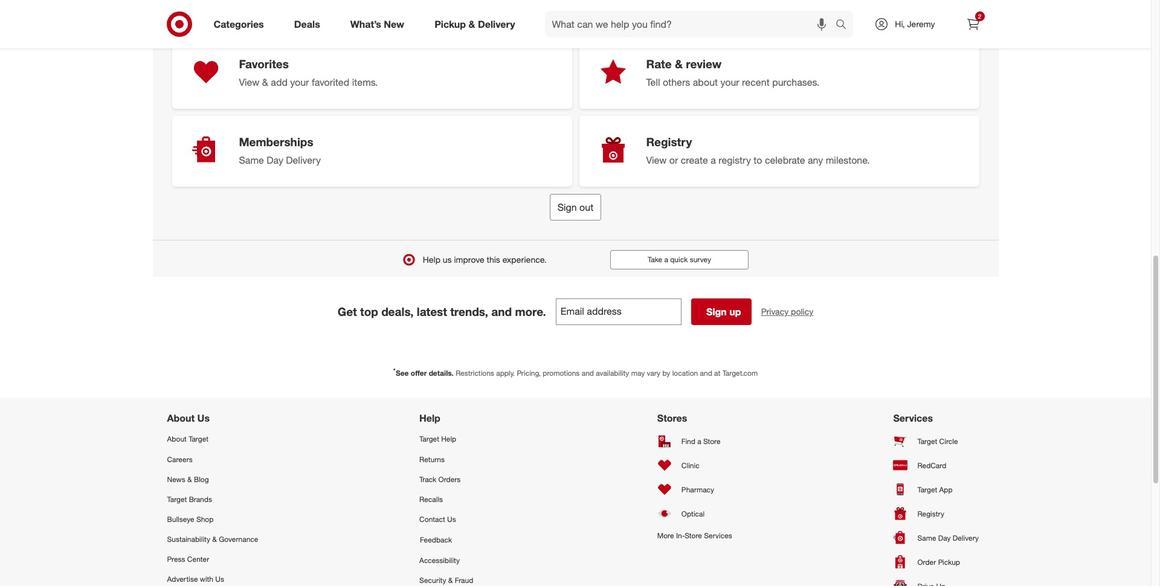 Task type: vqa. For each thing, say whether or not it's contained in the screenshot.
Store
yes



Task type: locate. For each thing, give the bounding box(es) containing it.
& inside favorites view & add your favorited items.
[[262, 76, 268, 88]]

2 horizontal spatial delivery
[[953, 534, 979, 543]]

1 horizontal spatial us
[[215, 575, 224, 584]]

1 horizontal spatial pickup
[[939, 558, 961, 567]]

2 vertical spatial help
[[442, 435, 457, 444]]

bullseye shop link
[[167, 510, 258, 530]]

help left us
[[423, 255, 441, 265]]

latest
[[417, 305, 447, 319]]

1 vertical spatial view
[[647, 154, 667, 166]]

sign inside button
[[558, 202, 577, 214]]

0 horizontal spatial view
[[239, 76, 260, 88]]

up
[[730, 306, 742, 318]]

0 horizontal spatial store
[[685, 532, 703, 541]]

0 vertical spatial pickup
[[435, 18, 466, 30]]

top
[[360, 305, 378, 319]]

target left app
[[918, 485, 938, 495]]

view
[[239, 76, 260, 88], [647, 154, 667, 166]]

press center
[[167, 555, 209, 564]]

1 horizontal spatial and
[[582, 369, 594, 378]]

store right find
[[704, 437, 721, 446]]

target circle
[[918, 437, 959, 446]]

favorited
[[312, 76, 350, 88]]

help up target help at the bottom of page
[[420, 413, 441, 425]]

a right find
[[698, 437, 702, 446]]

2 vertical spatial us
[[215, 575, 224, 584]]

0 vertical spatial sign
[[558, 202, 577, 214]]

advertise
[[167, 575, 198, 584]]

0 vertical spatial same
[[239, 154, 264, 166]]

target for target brands
[[167, 495, 187, 504]]

target
[[189, 435, 209, 444], [420, 435, 440, 444], [918, 437, 938, 446], [918, 485, 938, 495], [167, 495, 187, 504]]

0 vertical spatial store
[[704, 437, 721, 446]]

0 horizontal spatial same
[[239, 154, 264, 166]]

about up careers
[[167, 435, 187, 444]]

blog
[[194, 475, 209, 484]]

2 horizontal spatial a
[[711, 154, 716, 166]]

0 horizontal spatial day
[[267, 154, 284, 166]]

and left "availability"
[[582, 369, 594, 378]]

None text field
[[556, 299, 682, 325]]

0 horizontal spatial registry
[[647, 135, 692, 149]]

1 horizontal spatial same
[[918, 534, 937, 543]]

delivery for same day delivery
[[953, 534, 979, 543]]

app
[[940, 485, 953, 495]]

1 your from the left
[[290, 76, 309, 88]]

0 vertical spatial delivery
[[478, 18, 515, 30]]

1 vertical spatial store
[[685, 532, 703, 541]]

day down registry link
[[939, 534, 951, 543]]

2 about from the top
[[167, 435, 187, 444]]

may
[[632, 369, 645, 378]]

find
[[682, 437, 696, 446]]

and left more.
[[492, 305, 512, 319]]

2 your from the left
[[721, 76, 740, 88]]

same down memberships
[[239, 154, 264, 166]]

sign inside button
[[707, 306, 727, 318]]

delivery inside memberships same day delivery
[[286, 154, 321, 166]]

0 vertical spatial a
[[711, 154, 716, 166]]

help up returns link
[[442, 435, 457, 444]]

about target
[[167, 435, 209, 444]]

brands
[[189, 495, 212, 504]]

pickup & delivery
[[435, 18, 515, 30]]

1 vertical spatial a
[[665, 255, 669, 264]]

1 vertical spatial pickup
[[939, 558, 961, 567]]

about up the about target
[[167, 413, 195, 425]]

view inside favorites view & add your favorited items.
[[239, 76, 260, 88]]

registry up or
[[647, 135, 692, 149]]

categories
[[214, 18, 264, 30]]

1 vertical spatial help
[[420, 413, 441, 425]]

more.
[[515, 305, 546, 319]]

this
[[487, 255, 500, 265]]

more
[[658, 532, 675, 541]]

purchases.
[[773, 76, 820, 88]]

0 vertical spatial about
[[167, 413, 195, 425]]

or
[[670, 154, 679, 166]]

pickup right order
[[939, 558, 961, 567]]

1 vertical spatial about
[[167, 435, 187, 444]]

sign up
[[707, 306, 742, 318]]

a for find a store
[[698, 437, 702, 446]]

0 vertical spatial registry
[[647, 135, 692, 149]]

1 vertical spatial same
[[918, 534, 937, 543]]

press
[[167, 555, 185, 564]]

view inside registry view or create a registry to celebrate any milestone.
[[647, 154, 667, 166]]

*
[[394, 367, 396, 374]]

add
[[271, 76, 288, 88]]

services down optical link
[[705, 532, 733, 541]]

view for registry
[[647, 154, 667, 166]]

view left or
[[647, 154, 667, 166]]

0 horizontal spatial pickup
[[435, 18, 466, 30]]

services up target circle
[[894, 413, 934, 425]]

sign up button
[[692, 299, 752, 325]]

recalls
[[420, 495, 443, 504]]

clinic link
[[658, 454, 733, 478]]

us inside the advertise with us link
[[215, 575, 224, 584]]

target left circle
[[918, 437, 938, 446]]

0 vertical spatial us
[[197, 413, 210, 425]]

&
[[469, 18, 476, 30], [675, 57, 683, 71], [262, 76, 268, 88], [187, 475, 192, 484], [212, 535, 217, 544], [449, 576, 453, 586]]

0 vertical spatial day
[[267, 154, 284, 166]]

1 horizontal spatial store
[[704, 437, 721, 446]]

same day delivery
[[918, 534, 979, 543]]

0 horizontal spatial sign
[[558, 202, 577, 214]]

us for about us
[[197, 413, 210, 425]]

1 vertical spatial delivery
[[286, 154, 321, 166]]

0 vertical spatial view
[[239, 76, 260, 88]]

advertise with us
[[167, 575, 224, 584]]

1 vertical spatial us
[[447, 515, 456, 524]]

a
[[711, 154, 716, 166], [665, 255, 669, 264], [698, 437, 702, 446]]

sign left out
[[558, 202, 577, 214]]

1 vertical spatial registry
[[918, 510, 945, 519]]

0 vertical spatial help
[[423, 255, 441, 265]]

promotions
[[543, 369, 580, 378]]

0 horizontal spatial services
[[705, 532, 733, 541]]

store for a
[[704, 437, 721, 446]]

favorites view & add your favorited items.
[[239, 57, 378, 88]]

target help link
[[420, 430, 496, 450]]

1 horizontal spatial services
[[894, 413, 934, 425]]

take a quick survey button
[[611, 250, 749, 270]]

1 horizontal spatial delivery
[[478, 18, 515, 30]]

0 horizontal spatial your
[[290, 76, 309, 88]]

registry view or create a registry to celebrate any milestone.
[[647, 135, 870, 166]]

delivery
[[478, 18, 515, 30], [286, 154, 321, 166], [953, 534, 979, 543]]

policy
[[791, 307, 814, 317]]

2 vertical spatial a
[[698, 437, 702, 446]]

location
[[673, 369, 698, 378]]

what's
[[351, 18, 381, 30]]

sign out
[[558, 202, 594, 214]]

2 horizontal spatial us
[[447, 515, 456, 524]]

store down optical link
[[685, 532, 703, 541]]

your inside favorites view & add your favorited items.
[[290, 76, 309, 88]]

help
[[423, 255, 441, 265], [420, 413, 441, 425], [442, 435, 457, 444]]

news
[[167, 475, 185, 484]]

more in-store services
[[658, 532, 733, 541]]

2 vertical spatial delivery
[[953, 534, 979, 543]]

view down favorites
[[239, 76, 260, 88]]

a right "create"
[[711, 154, 716, 166]]

1 horizontal spatial day
[[939, 534, 951, 543]]

about
[[167, 413, 195, 425], [167, 435, 187, 444]]

vary
[[647, 369, 661, 378]]

us up the about target link
[[197, 413, 210, 425]]

contact
[[420, 515, 445, 524]]

about target link
[[167, 430, 258, 450]]

same up order
[[918, 534, 937, 543]]

pickup right new
[[435, 18, 466, 30]]

your right add
[[290, 76, 309, 88]]

us right with
[[215, 575, 224, 584]]

privacy policy
[[762, 307, 814, 317]]

your
[[290, 76, 309, 88], [721, 76, 740, 88]]

availability
[[596, 369, 630, 378]]

day down memberships
[[267, 154, 284, 166]]

us for contact us
[[447, 515, 456, 524]]

1 horizontal spatial sign
[[707, 306, 727, 318]]

target up returns
[[420, 435, 440, 444]]

1 horizontal spatial registry
[[918, 510, 945, 519]]

governance
[[219, 535, 258, 544]]

advertise with us link
[[167, 570, 258, 586]]

0 horizontal spatial us
[[197, 413, 210, 425]]

shop
[[196, 515, 214, 524]]

registry down target app
[[918, 510, 945, 519]]

and left at
[[700, 369, 713, 378]]

1 horizontal spatial your
[[721, 76, 740, 88]]

press center link
[[167, 550, 258, 570]]

day inside memberships same day delivery
[[267, 154, 284, 166]]

0 horizontal spatial delivery
[[286, 154, 321, 166]]

privacy
[[762, 307, 789, 317]]

sign left up
[[707, 306, 727, 318]]

0 horizontal spatial a
[[665, 255, 669, 264]]

& for pickup
[[469, 18, 476, 30]]

1 horizontal spatial a
[[698, 437, 702, 446]]

optical
[[682, 510, 705, 519]]

a inside button
[[665, 255, 669, 264]]

a inside registry view or create a registry to celebrate any milestone.
[[711, 154, 716, 166]]

1 horizontal spatial view
[[647, 154, 667, 166]]

careers link
[[167, 450, 258, 470]]

help for help
[[420, 413, 441, 425]]

us right contact
[[447, 515, 456, 524]]

your right "about"
[[721, 76, 740, 88]]

1 about from the top
[[167, 413, 195, 425]]

sign for sign out
[[558, 202, 577, 214]]

1 vertical spatial services
[[705, 532, 733, 541]]

us inside contact us link
[[447, 515, 456, 524]]

registry inside registry view or create a registry to celebrate any milestone.
[[647, 135, 692, 149]]

a right take
[[665, 255, 669, 264]]

1 vertical spatial sign
[[707, 306, 727, 318]]

get top deals, latest trends, and more.
[[338, 305, 546, 319]]

& inside rate & review tell others about your recent purchases.
[[675, 57, 683, 71]]

target down about us
[[189, 435, 209, 444]]

target down the news
[[167, 495, 187, 504]]

careers
[[167, 455, 193, 464]]



Task type: describe. For each thing, give the bounding box(es) containing it.
& for sustainability
[[212, 535, 217, 544]]

feedback button
[[420, 530, 496, 551]]

target app
[[918, 485, 953, 495]]

view for favorites
[[239, 76, 260, 88]]

news & blog
[[167, 475, 209, 484]]

find a store link
[[658, 430, 733, 454]]

search button
[[831, 11, 860, 40]]

contact us
[[420, 515, 456, 524]]

more in-store services link
[[658, 526, 733, 546]]

pharmacy link
[[658, 478, 733, 502]]

review
[[686, 57, 722, 71]]

rate & review tell others about your recent purchases.
[[647, 57, 820, 88]]

improve
[[454, 255, 485, 265]]

trends,
[[451, 305, 489, 319]]

pharmacy
[[682, 485, 715, 495]]

others
[[663, 76, 691, 88]]

target for target app
[[918, 485, 938, 495]]

any
[[808, 154, 824, 166]]

see
[[396, 369, 409, 378]]

out
[[580, 202, 594, 214]]

jeremy
[[908, 19, 936, 29]]

apply.
[[497, 369, 515, 378]]

fraud
[[455, 576, 474, 586]]

sign out button
[[550, 194, 602, 221]]

about for about us
[[167, 413, 195, 425]]

store for in-
[[685, 532, 703, 541]]

& for rate
[[675, 57, 683, 71]]

take
[[648, 255, 663, 264]]

feedback
[[420, 536, 452, 545]]

bullseye shop
[[167, 515, 214, 524]]

orders
[[439, 475, 461, 484]]

returns link
[[420, 450, 496, 470]]

your inside rate & review tell others about your recent purchases.
[[721, 76, 740, 88]]

0 vertical spatial services
[[894, 413, 934, 425]]

memberships
[[239, 135, 314, 149]]

hi, jeremy
[[896, 19, 936, 29]]

accessibility
[[420, 556, 460, 565]]

categories link
[[203, 11, 279, 37]]

deals link
[[284, 11, 335, 37]]

registry for registry view or create a registry to celebrate any milestone.
[[647, 135, 692, 149]]

redcard
[[918, 461, 947, 470]]

help for help us improve this experience.
[[423, 255, 441, 265]]

search
[[831, 19, 860, 31]]

registry for registry
[[918, 510, 945, 519]]

2
[[979, 13, 982, 20]]

experience.
[[503, 255, 547, 265]]

items.
[[352, 76, 378, 88]]

create
[[681, 154, 708, 166]]

a for take a quick survey
[[665, 255, 669, 264]]

What can we help you find? suggestions appear below search field
[[545, 11, 839, 37]]

by
[[663, 369, 671, 378]]

same inside same day delivery link
[[918, 534, 937, 543]]

sustainability & governance
[[167, 535, 258, 544]]

* see offer details. restrictions apply. pricing, promotions and availability may vary by location and at target.com
[[394, 367, 758, 378]]

pickup & delivery link
[[425, 11, 531, 37]]

celebrate
[[765, 154, 806, 166]]

returns
[[420, 455, 445, 464]]

quick
[[671, 255, 688, 264]]

same day delivery link
[[894, 526, 985, 550]]

target for target help
[[420, 435, 440, 444]]

accessibility link
[[420, 551, 496, 571]]

sign for sign up
[[707, 306, 727, 318]]

2 horizontal spatial and
[[700, 369, 713, 378]]

2 link
[[960, 11, 987, 37]]

sustainability & governance link
[[167, 530, 258, 550]]

restrictions
[[456, 369, 495, 378]]

1 vertical spatial day
[[939, 534, 951, 543]]

& for security
[[449, 576, 453, 586]]

about for about target
[[167, 435, 187, 444]]

news & blog link
[[167, 470, 258, 490]]

same inside memberships same day delivery
[[239, 154, 264, 166]]

track orders
[[420, 475, 461, 484]]

hi,
[[896, 19, 905, 29]]

delivery for pickup & delivery
[[478, 18, 515, 30]]

deals
[[294, 18, 320, 30]]

clinic
[[682, 461, 700, 470]]

us
[[443, 255, 452, 265]]

target app link
[[894, 478, 985, 502]]

order
[[918, 558, 937, 567]]

center
[[187, 555, 209, 564]]

in-
[[677, 532, 685, 541]]

& for news
[[187, 475, 192, 484]]

target brands
[[167, 495, 212, 504]]

pickup inside 'link'
[[939, 558, 961, 567]]

privacy policy link
[[762, 306, 814, 318]]

target circle link
[[894, 430, 985, 454]]

milestone.
[[826, 154, 870, 166]]

contact us link
[[420, 510, 496, 530]]

0 horizontal spatial and
[[492, 305, 512, 319]]

target for target circle
[[918, 437, 938, 446]]

find a store
[[682, 437, 721, 446]]

help us improve this experience.
[[423, 255, 547, 265]]

take a quick survey
[[648, 255, 712, 264]]

security & fraud link
[[420, 571, 496, 586]]

details.
[[429, 369, 454, 378]]

recent
[[743, 76, 770, 88]]

with
[[200, 575, 213, 584]]



